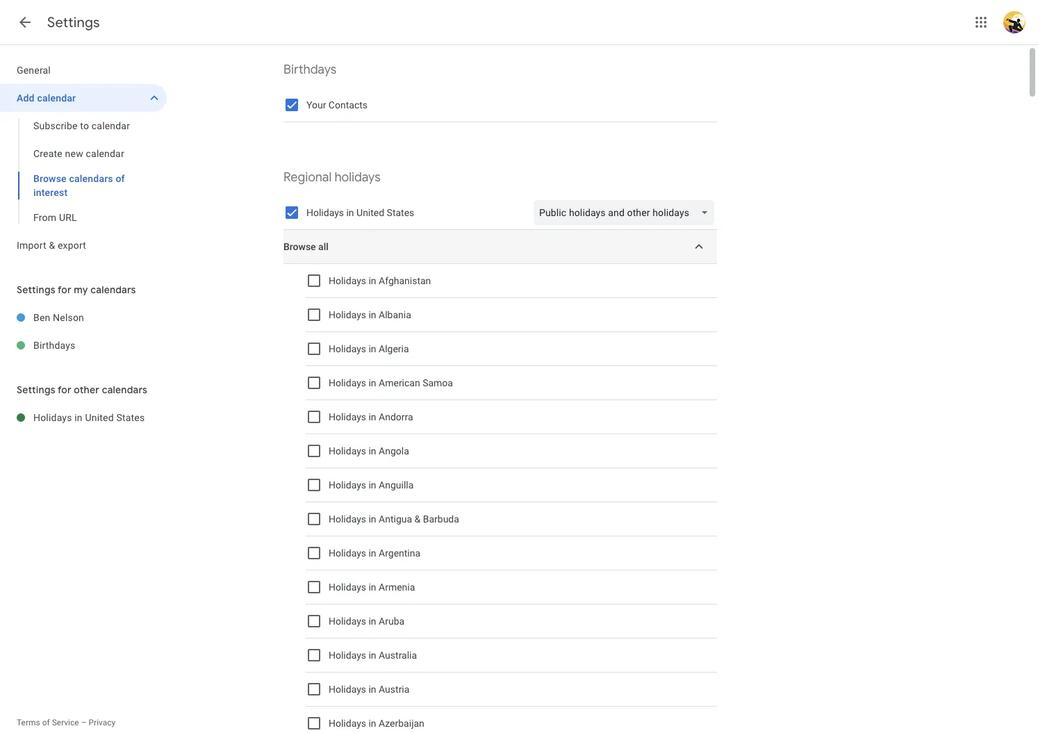 Task type: describe. For each thing, give the bounding box(es) containing it.
for for other
[[58, 384, 71, 396]]

browse all tree item
[[284, 230, 717, 264]]

calendars for other
[[102, 384, 147, 396]]

calendar inside tree item
[[37, 92, 76, 104]]

holidays in united states link
[[33, 404, 167, 432]]

holidays inside tree item
[[33, 412, 72, 423]]

holidays in american samoa
[[329, 377, 453, 389]]

subscribe to calendar
[[33, 120, 130, 131]]

in left austria
[[369, 684, 376, 695]]

settings for settings for my calendars
[[17, 284, 55, 296]]

holidays in armenia
[[329, 582, 415, 593]]

create
[[33, 148, 63, 159]]

in left algeria
[[369, 343, 376, 354]]

holidays down holidays in angola
[[329, 480, 366, 491]]

calendars inside browse calendars of interest
[[69, 173, 113, 184]]

your
[[307, 99, 326, 111]]

afghanistan
[[379, 275, 431, 286]]

0 vertical spatial states
[[387, 207, 414, 218]]

holidays down holidays in armenia
[[329, 616, 366, 627]]

add calendar tree item
[[0, 84, 167, 112]]

azerbaijan
[[379, 718, 425, 729]]

holidays in united states tree item
[[0, 404, 167, 432]]

new
[[65, 148, 83, 159]]

birthdays tree item
[[0, 332, 167, 359]]

interest
[[33, 187, 68, 198]]

holidays up holidays in albania
[[329, 275, 366, 286]]

in left the american
[[369, 377, 376, 389]]

holidays in austria
[[329, 684, 410, 695]]

ben nelson
[[33, 312, 84, 323]]

in left albania
[[369, 309, 376, 320]]

birthdays inside tree item
[[33, 340, 75, 351]]

holidays down holidays in algeria
[[329, 377, 366, 389]]

service
[[52, 718, 79, 728]]

terms of service link
[[17, 718, 79, 728]]

holidays down holidays in anguilla on the left of page
[[329, 514, 366, 525]]

holidays down holidays in aruba
[[329, 650, 366, 661]]

holidays up holidays in angola
[[329, 411, 366, 423]]

0 vertical spatial holidays in united states
[[307, 207, 414, 218]]

andorra
[[379, 411, 413, 423]]

in left angola
[[369, 446, 376, 457]]

1 horizontal spatial birthdays
[[284, 62, 337, 78]]

tree containing general
[[0, 56, 167, 259]]

in left azerbaijan
[[369, 718, 376, 729]]

holidays down 'holidays in andorra'
[[329, 446, 366, 457]]

privacy link
[[89, 718, 116, 728]]

export
[[58, 240, 86, 251]]

contacts
[[329, 99, 368, 111]]

regional holidays
[[284, 170, 381, 186]]

regional
[[284, 170, 332, 186]]

in down holidays
[[346, 207, 354, 218]]

browse calendars of interest
[[33, 173, 125, 198]]

samoa
[[423, 377, 453, 389]]

settings for other calendars
[[17, 384, 147, 396]]

0 vertical spatial united
[[357, 207, 384, 218]]

holidays up holidays in armenia
[[329, 548, 366, 559]]

subscribe
[[33, 120, 78, 131]]

import & export
[[17, 240, 86, 251]]

austria
[[379, 684, 410, 695]]

united inside tree item
[[85, 412, 114, 423]]

birthdays link
[[33, 332, 167, 359]]

states inside tree item
[[116, 412, 145, 423]]

in left 'andorra'
[[369, 411, 376, 423]]

group containing subscribe to calendar
[[0, 112, 167, 231]]

in left armenia
[[369, 582, 376, 593]]



Task type: locate. For each thing, give the bounding box(es) containing it.
holidays in argentina
[[329, 548, 421, 559]]

browse left all at the top
[[284, 241, 316, 252]]

2 vertical spatial calendars
[[102, 384, 147, 396]]

holidays in algeria
[[329, 343, 409, 354]]

1 vertical spatial birthdays
[[33, 340, 75, 351]]

terms
[[17, 718, 40, 728]]

0 horizontal spatial browse
[[33, 173, 67, 184]]

holidays
[[335, 170, 381, 186]]

1 vertical spatial browse
[[284, 241, 316, 252]]

birthdays up your
[[284, 62, 337, 78]]

holidays in united states
[[307, 207, 414, 218], [33, 412, 145, 423]]

1 vertical spatial for
[[58, 384, 71, 396]]

import
[[17, 240, 46, 251]]

of down create new calendar
[[116, 173, 125, 184]]

1 for from the top
[[58, 284, 71, 296]]

of right terms
[[42, 718, 50, 728]]

0 vertical spatial settings
[[47, 14, 100, 31]]

0 horizontal spatial holidays in united states
[[33, 412, 145, 423]]

holidays
[[307, 207, 344, 218], [329, 275, 366, 286], [329, 309, 366, 320], [329, 343, 366, 354], [329, 377, 366, 389], [329, 411, 366, 423], [33, 412, 72, 423], [329, 446, 366, 457], [329, 480, 366, 491], [329, 514, 366, 525], [329, 548, 366, 559], [329, 582, 366, 593], [329, 616, 366, 627], [329, 650, 366, 661], [329, 684, 366, 695], [329, 718, 366, 729]]

calendar
[[37, 92, 76, 104], [92, 120, 130, 131], [86, 148, 124, 159]]

states down settings for other calendars
[[116, 412, 145, 423]]

1 horizontal spatial united
[[357, 207, 384, 218]]

browse up interest
[[33, 173, 67, 184]]

browse inside browse calendars of interest
[[33, 173, 67, 184]]

0 horizontal spatial &
[[49, 240, 55, 251]]

0 horizontal spatial of
[[42, 718, 50, 728]]

add
[[17, 92, 35, 104]]

united down holidays
[[357, 207, 384, 218]]

1 vertical spatial of
[[42, 718, 50, 728]]

holidays in anguilla
[[329, 480, 414, 491]]

settings
[[47, 14, 100, 31], [17, 284, 55, 296], [17, 384, 55, 396]]

holidays in azerbaijan
[[329, 718, 425, 729]]

1 vertical spatial &
[[415, 514, 421, 525]]

australia
[[379, 650, 417, 661]]

aruba
[[379, 616, 405, 627]]

1 horizontal spatial browse
[[284, 241, 316, 252]]

holidays down holidays in albania
[[329, 343, 366, 354]]

1 vertical spatial calendars
[[91, 284, 136, 296]]

from
[[33, 212, 56, 223]]

in left australia
[[369, 650, 376, 661]]

holidays in united states inside tree item
[[33, 412, 145, 423]]

states
[[387, 207, 414, 218], [116, 412, 145, 423]]

all
[[318, 241, 329, 252]]

1 vertical spatial holidays in united states
[[33, 412, 145, 423]]

1 vertical spatial settings
[[17, 284, 55, 296]]

calendars up holidays in united states link
[[102, 384, 147, 396]]

terms of service – privacy
[[17, 718, 116, 728]]

browse inside browse all tree item
[[284, 241, 316, 252]]

for for my
[[58, 284, 71, 296]]

american
[[379, 377, 420, 389]]

0 vertical spatial calendar
[[37, 92, 76, 104]]

holidays up all at the top
[[307, 207, 344, 218]]

in left aruba
[[369, 616, 376, 627]]

albania
[[379, 309, 411, 320]]

ben
[[33, 312, 50, 323]]

of
[[116, 173, 125, 184], [42, 718, 50, 728]]

go back image
[[17, 14, 33, 31]]

holidays in australia
[[329, 650, 417, 661]]

create new calendar
[[33, 148, 124, 159]]

0 horizontal spatial birthdays
[[33, 340, 75, 351]]

browse all
[[284, 241, 329, 252]]

–
[[81, 718, 87, 728]]

holidays in afghanistan
[[329, 275, 431, 286]]

1 vertical spatial states
[[116, 412, 145, 423]]

calendars right my
[[91, 284, 136, 296]]

2 for from the top
[[58, 384, 71, 396]]

holidays down holidays in austria
[[329, 718, 366, 729]]

armenia
[[379, 582, 415, 593]]

2 vertical spatial settings
[[17, 384, 55, 396]]

birthdays
[[284, 62, 337, 78], [33, 340, 75, 351]]

holidays in angola
[[329, 446, 409, 457]]

holidays down settings for other calendars
[[33, 412, 72, 423]]

my
[[74, 284, 88, 296]]

for left my
[[58, 284, 71, 296]]

0 vertical spatial of
[[116, 173, 125, 184]]

0 vertical spatial &
[[49, 240, 55, 251]]

holidays in antigua & barbuda
[[329, 514, 459, 525]]

settings for settings
[[47, 14, 100, 31]]

privacy
[[89, 718, 116, 728]]

1 horizontal spatial &
[[415, 514, 421, 525]]

settings right go back image
[[47, 14, 100, 31]]

of inside browse calendars of interest
[[116, 173, 125, 184]]

to
[[80, 120, 89, 131]]

& right the antigua
[[415, 514, 421, 525]]

birthdays down ben nelson
[[33, 340, 75, 351]]

group
[[0, 112, 167, 231]]

browse
[[33, 173, 67, 184], [284, 241, 316, 252]]

url
[[59, 212, 77, 223]]

tree
[[0, 56, 167, 259]]

&
[[49, 240, 55, 251], [415, 514, 421, 525]]

in inside tree item
[[75, 412, 83, 423]]

calendar up subscribe on the top left of page
[[37, 92, 76, 104]]

angola
[[379, 446, 409, 457]]

settings for my calendars tree
[[0, 304, 167, 359]]

0 horizontal spatial states
[[116, 412, 145, 423]]

united
[[357, 207, 384, 218], [85, 412, 114, 423]]

1 vertical spatial calendar
[[92, 120, 130, 131]]

holidays in aruba
[[329, 616, 405, 627]]

calendars down create new calendar
[[69, 173, 113, 184]]

in
[[346, 207, 354, 218], [369, 275, 376, 286], [369, 309, 376, 320], [369, 343, 376, 354], [369, 377, 376, 389], [369, 411, 376, 423], [75, 412, 83, 423], [369, 446, 376, 457], [369, 480, 376, 491], [369, 514, 376, 525], [369, 548, 376, 559], [369, 582, 376, 593], [369, 616, 376, 627], [369, 650, 376, 661], [369, 684, 376, 695], [369, 718, 376, 729]]

from url
[[33, 212, 77, 223]]

calendar right to
[[92, 120, 130, 131]]

holidays in united states down holidays
[[307, 207, 414, 218]]

0 vertical spatial for
[[58, 284, 71, 296]]

holidays up holidays in algeria
[[329, 309, 366, 320]]

1 horizontal spatial holidays in united states
[[307, 207, 414, 218]]

in left the antigua
[[369, 514, 376, 525]]

1 vertical spatial united
[[85, 412, 114, 423]]

in down settings for other calendars
[[75, 412, 83, 423]]

calendar for subscribe to calendar
[[92, 120, 130, 131]]

in left the argentina
[[369, 548, 376, 559]]

barbuda
[[423, 514, 459, 525]]

your contacts
[[307, 99, 368, 111]]

calendars
[[69, 173, 113, 184], [91, 284, 136, 296], [102, 384, 147, 396]]

general
[[17, 65, 51, 76]]

0 horizontal spatial united
[[85, 412, 114, 423]]

calendar right new
[[86, 148, 124, 159]]

1 horizontal spatial of
[[116, 173, 125, 184]]

add calendar
[[17, 92, 76, 104]]

0 vertical spatial calendars
[[69, 173, 113, 184]]

holidays in albania
[[329, 309, 411, 320]]

holidays in united states down other
[[33, 412, 145, 423]]

argentina
[[379, 548, 421, 559]]

settings for my calendars
[[17, 284, 136, 296]]

settings for settings for other calendars
[[17, 384, 55, 396]]

settings up ben
[[17, 284, 55, 296]]

calendars for my
[[91, 284, 136, 296]]

for left other
[[58, 384, 71, 396]]

1 horizontal spatial states
[[387, 207, 414, 218]]

settings heading
[[47, 14, 100, 31]]

for
[[58, 284, 71, 296], [58, 384, 71, 396]]

antigua
[[379, 514, 412, 525]]

anguilla
[[379, 480, 414, 491]]

0 vertical spatial browse
[[33, 173, 67, 184]]

ben nelson tree item
[[0, 304, 167, 332]]

in left afghanistan
[[369, 275, 376, 286]]

holidays up holidays in aruba
[[329, 582, 366, 593]]

nelson
[[53, 312, 84, 323]]

united down other
[[85, 412, 114, 423]]

2 vertical spatial calendar
[[86, 148, 124, 159]]

other
[[74, 384, 100, 396]]

holidays down "holidays in australia"
[[329, 684, 366, 695]]

browse for browse all
[[284, 241, 316, 252]]

None field
[[534, 200, 720, 225]]

settings left other
[[17, 384, 55, 396]]

0 vertical spatial birthdays
[[284, 62, 337, 78]]

holidays in andorra
[[329, 411, 413, 423]]

algeria
[[379, 343, 409, 354]]

& left export
[[49, 240, 55, 251]]

states up afghanistan
[[387, 207, 414, 218]]

in left 'anguilla'
[[369, 480, 376, 491]]

calendar for create new calendar
[[86, 148, 124, 159]]

browse for browse calendars of interest
[[33, 173, 67, 184]]



Task type: vqa. For each thing, say whether or not it's contained in the screenshot.
Holidays in Afghanistan
yes



